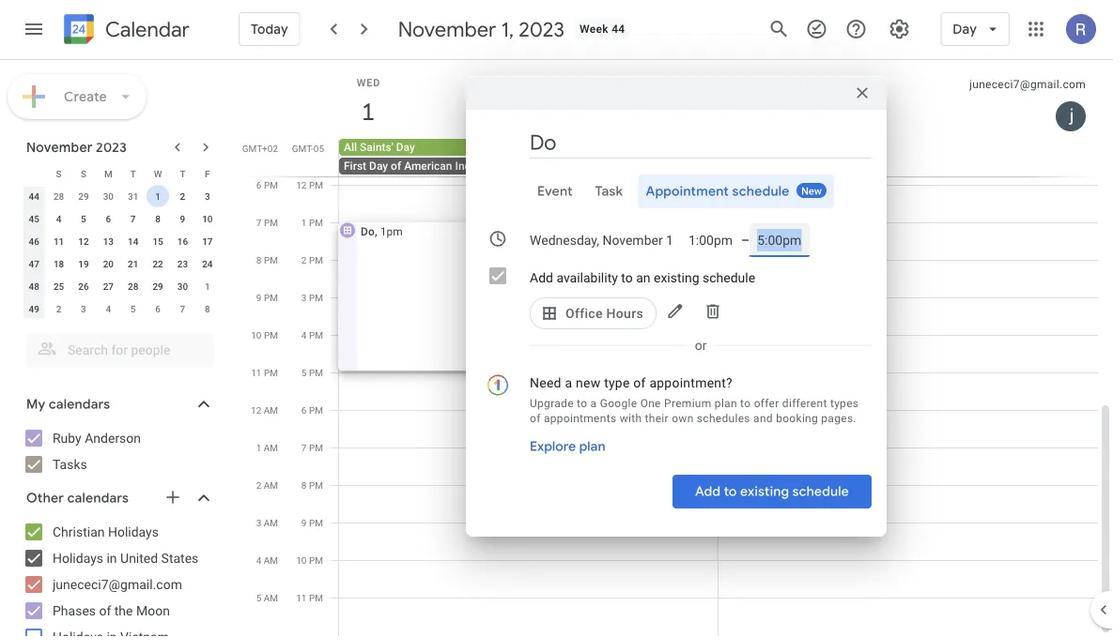 Task type: locate. For each thing, give the bounding box(es) containing it.
14 element
[[122, 230, 144, 253]]

10 up 17
[[202, 213, 213, 225]]

day inside popup button
[[953, 21, 977, 38]]

30 for 30 element
[[177, 281, 188, 292]]

junececi7@gmail.com down in in the bottom left of the page
[[53, 577, 182, 593]]

11 pm right 5 am
[[296, 593, 323, 604]]

1 vertical spatial existing
[[740, 484, 789, 501]]

1 vertical spatial 29
[[153, 281, 163, 292]]

row containing 46
[[22, 230, 220, 253]]

1 horizontal spatial 7 pm
[[301, 442, 323, 454]]

november up october 28 element
[[26, 139, 93, 156]]

1 horizontal spatial 8 pm
[[301, 480, 323, 491]]

6 am from the top
[[264, 593, 278, 604]]

31
[[128, 191, 138, 202]]

25 element
[[47, 275, 70, 298]]

day right saints'
[[396, 141, 415, 154]]

29 for october 29 element
[[78, 191, 89, 202]]

5 pm
[[301, 367, 323, 379]]

0 vertical spatial 11 pm
[[251, 367, 278, 379]]

a up appointments at bottom
[[590, 397, 597, 411]]

2 horizontal spatial 9
[[301, 518, 307, 529]]

hours for office hours , 1pm
[[415, 225, 446, 238]]

ruby up add title text box
[[627, 78, 653, 91]]

pm up 2 pm
[[309, 217, 323, 228]]

2 am from the top
[[264, 442, 278, 454]]

1 horizontal spatial 11 pm
[[296, 593, 323, 604]]

0 horizontal spatial s
[[56, 168, 62, 179]]

17 element
[[196, 230, 219, 253]]

6 pm
[[256, 179, 278, 191], [301, 405, 323, 416]]

schedule
[[732, 183, 790, 200], [703, 271, 755, 286], [793, 484, 849, 501]]

0 horizontal spatial 1pm
[[380, 225, 403, 238]]

christian
[[53, 525, 105, 540]]

november 1, 2023
[[398, 16, 565, 42]]

1 cell
[[145, 185, 170, 208]]

2 s from the left
[[81, 168, 86, 179]]

0 vertical spatial holidays
[[108, 525, 159, 540]]

ruby anderson inside the 1 column header
[[627, 78, 706, 91]]

3 am
[[256, 518, 278, 529]]

28 for 28 element
[[128, 281, 138, 292]]

10 left 4 pm
[[251, 330, 262, 341]]

0 vertical spatial 8 pm
[[256, 255, 278, 266]]

junececi7@gmail.com down day popup button
[[970, 78, 1086, 91]]

anderson down "my calendars" dropdown button
[[85, 431, 141, 446]]

9 right the 3 am
[[301, 518, 307, 529]]

0 vertical spatial a
[[565, 375, 572, 391]]

phases of the moon
[[53, 604, 170, 619]]

0 vertical spatial ruby anderson
[[627, 78, 706, 91]]

schedule inside 'button'
[[793, 484, 849, 501]]

5 down 28 element
[[130, 303, 136, 315]]

different
[[782, 397, 827, 411]]

12 down gmt- on the left of page
[[296, 179, 307, 191]]

1 horizontal spatial 28
[[128, 281, 138, 292]]

3 for december 3 element
[[81, 303, 86, 315]]

upgrade
[[530, 397, 574, 411]]

day
[[953, 21, 977, 38], [396, 141, 415, 154], [369, 160, 388, 173]]

an
[[636, 271, 651, 286]]

am down 4 am
[[264, 593, 278, 604]]

1 horizontal spatial 1pm
[[452, 225, 475, 238]]

2 for 2 pm
[[301, 255, 307, 266]]

30 down 23
[[177, 281, 188, 292]]

1 vertical spatial 9
[[256, 292, 262, 303]]

5 for 5 am
[[256, 593, 261, 604]]

pm down 5 pm
[[309, 405, 323, 416]]

calendars
[[49, 396, 110, 413], [67, 490, 129, 507]]

1 down 12 pm on the top left of page
[[301, 217, 307, 228]]

to
[[621, 271, 633, 286], [577, 397, 587, 411], [740, 397, 751, 411], [724, 484, 737, 501]]

4 for 4 am
[[256, 555, 261, 566]]

main drawer image
[[23, 18, 45, 40]]

1 horizontal spatial 12
[[251, 405, 261, 416]]

cell for wednesday, november 1 element
[[339, 139, 718, 177]]

45
[[29, 213, 39, 225]]

pm
[[264, 179, 278, 191], [309, 179, 323, 191], [264, 217, 278, 228], [309, 217, 323, 228], [264, 255, 278, 266], [309, 255, 323, 266], [264, 292, 278, 303], [309, 292, 323, 303], [264, 330, 278, 341], [309, 330, 323, 341], [264, 367, 278, 379], [309, 367, 323, 379], [309, 405, 323, 416], [309, 442, 323, 454], [309, 480, 323, 491], [309, 518, 323, 529], [309, 555, 323, 566], [309, 593, 323, 604]]

existing down and
[[740, 484, 789, 501]]

0 horizontal spatial new
[[576, 375, 601, 391]]

0 horizontal spatial ruby anderson
[[53, 431, 141, 446]]

46
[[29, 236, 39, 247]]

0 vertical spatial 6 pm
[[256, 179, 278, 191]]

, left office hours , 1pm
[[375, 225, 377, 238]]

0 horizontal spatial 9 pm
[[256, 292, 278, 303]]

1 up "december 8" element
[[205, 281, 210, 292]]

1 horizontal spatial 10 pm
[[296, 555, 323, 566]]

1 inside wed 1
[[360, 96, 374, 127]]

1 vertical spatial 8 pm
[[301, 480, 323, 491]]

anderson up add title text box
[[656, 78, 706, 91]]

tasks
[[53, 457, 87, 472]]

1 horizontal spatial office
[[565, 306, 603, 321]]

0 horizontal spatial add
[[530, 271, 553, 286]]

pm left '3 pm'
[[264, 292, 278, 303]]

pm right 1 am
[[309, 442, 323, 454]]

8 down december 1 element
[[205, 303, 210, 315]]

0 vertical spatial 9 pm
[[256, 292, 278, 303]]

24
[[202, 258, 213, 270]]

7 down 30 element
[[180, 303, 185, 315]]

2 vertical spatial 9
[[301, 518, 307, 529]]

cell inside "1" grid
[[339, 139, 718, 177]]

3 up 4 am
[[256, 518, 261, 529]]

10 pm left 4 pm
[[251, 330, 278, 341]]

anderson inside the 1 column header
[[656, 78, 706, 91]]

1 horizontal spatial t
[[180, 168, 185, 179]]

0 vertical spatial ruby
[[627, 78, 653, 91]]

november 2023 grid
[[18, 163, 220, 320]]

5 am from the top
[[264, 555, 278, 566]]

am up 2 am
[[264, 442, 278, 454]]

4 am from the top
[[264, 518, 278, 529]]

the
[[114, 604, 133, 619]]

30 inside october 30 element
[[103, 191, 114, 202]]

28 for october 28 element
[[53, 191, 64, 202]]

1 vertical spatial 12
[[78, 236, 89, 247]]

2 vertical spatial day
[[369, 160, 388, 173]]

29
[[78, 191, 89, 202], [153, 281, 163, 292]]

1 vertical spatial add
[[695, 484, 721, 501]]

schedule down the pages.
[[793, 484, 849, 501]]

ruby anderson
[[627, 78, 706, 91], [53, 431, 141, 446]]

9 inside november 2023 grid
[[180, 213, 185, 225]]

1 vertical spatial plan
[[579, 439, 606, 456]]

office inside row
[[381, 225, 413, 238]]

14
[[128, 236, 138, 247]]

0 horizontal spatial a
[[565, 375, 572, 391]]

0 vertical spatial 7 pm
[[256, 217, 278, 228]]

7 inside the december 7 element
[[180, 303, 185, 315]]

48
[[29, 281, 39, 292]]

28 down 21
[[128, 281, 138, 292]]

29 right october 28 element
[[78, 191, 89, 202]]

2 vertical spatial 11
[[296, 593, 307, 604]]

0 vertical spatial plan
[[715, 397, 737, 411]]

12 element
[[72, 230, 95, 253]]

november for november 1, 2023
[[398, 16, 496, 42]]

12 up 19
[[78, 236, 89, 247]]

1 horizontal spatial add
[[695, 484, 721, 501]]

1 vertical spatial 6 pm
[[301, 405, 323, 416]]

12 inside row
[[78, 236, 89, 247]]

row group containing 44
[[22, 185, 220, 320]]

4 am
[[256, 555, 278, 566]]

my calendars list
[[4, 424, 233, 480]]

plan inside button
[[579, 439, 606, 456]]

phases
[[53, 604, 96, 619]]

s
[[56, 168, 62, 179], [81, 168, 86, 179]]

holidays down "christian"
[[53, 551, 103, 566]]

plan down appointments at bottom
[[579, 439, 606, 456]]

None search field
[[0, 326, 233, 367]]

row group
[[22, 185, 220, 320]]

9 pm
[[256, 292, 278, 303], [301, 518, 323, 529]]

0 vertical spatial 10
[[202, 213, 213, 225]]

30
[[103, 191, 114, 202], [177, 281, 188, 292]]

30 for october 30 element
[[103, 191, 114, 202]]

3 am from the top
[[264, 480, 278, 491]]

am down 1 am
[[264, 480, 278, 491]]

2 t from the left
[[180, 168, 185, 179]]

am up 4 am
[[264, 518, 278, 529]]

1 down wed
[[360, 96, 374, 127]]

office hours , 1pm
[[381, 225, 475, 238]]

row containing all saints' day
[[331, 139, 1113, 177]]

add left availability
[[530, 271, 553, 286]]

2023
[[519, 16, 565, 42], [96, 139, 127, 156]]

1 for december 1 element
[[205, 281, 210, 292]]

2 1pm from the left
[[452, 225, 475, 238]]

november
[[398, 16, 496, 42], [26, 139, 93, 156]]

add for add to existing schedule
[[695, 484, 721, 501]]

1
[[360, 96, 374, 127], [155, 191, 161, 202], [301, 217, 307, 228], [205, 281, 210, 292], [256, 442, 261, 454]]

0 vertical spatial 12
[[296, 179, 307, 191]]

11
[[53, 236, 64, 247], [251, 367, 262, 379], [296, 593, 307, 604]]

30 down m
[[103, 191, 114, 202]]

american
[[404, 160, 452, 173]]

day right settings menu icon
[[953, 21, 977, 38]]

new left type
[[576, 375, 601, 391]]

4 up 5 pm
[[301, 330, 307, 341]]

0 vertical spatial day
[[953, 21, 977, 38]]

0 vertical spatial anderson
[[656, 78, 706, 91]]

2023 right '1,'
[[519, 16, 565, 42]]

1 down w
[[155, 191, 161, 202]]

1 horizontal spatial 10
[[251, 330, 262, 341]]

row containing 48
[[22, 275, 220, 298]]

schedule left the new element
[[732, 183, 790, 200]]

0 horizontal spatial t
[[130, 168, 136, 179]]

12 for 12 pm
[[296, 179, 307, 191]]

0 vertical spatial new
[[801, 186, 822, 197]]

1 horizontal spatial s
[[81, 168, 86, 179]]

0 horizontal spatial 29
[[78, 191, 89, 202]]

1 horizontal spatial hours
[[606, 306, 643, 321]]

hours inside "1" grid
[[415, 225, 446, 238]]

1 vertical spatial hours
[[606, 306, 643, 321]]

december 5 element
[[122, 298, 144, 320]]

1 vertical spatial office
[[565, 306, 603, 321]]

am for 3 am
[[264, 518, 278, 529]]

to inside add to existing schedule 'button'
[[724, 484, 737, 501]]

of inside other calendars list
[[99, 604, 111, 619]]

7 pm
[[256, 217, 278, 228], [301, 442, 323, 454]]

of down saints'
[[391, 160, 401, 173]]

2 vertical spatial schedule
[[793, 484, 849, 501]]

, right do , 1pm
[[446, 225, 449, 238]]

0 vertical spatial junececi7@gmail.com
[[970, 78, 1086, 91]]

event
[[537, 183, 573, 200]]

4 for 4 pm
[[301, 330, 307, 341]]

5 inside december 5 element
[[130, 303, 136, 315]]

1 horizontal spatial plan
[[715, 397, 737, 411]]

0 horizontal spatial 10 pm
[[251, 330, 278, 341]]

my
[[26, 396, 45, 413]]

and
[[753, 412, 773, 426]]

2 vertical spatial 10
[[296, 555, 307, 566]]

1 vertical spatial anderson
[[85, 431, 141, 446]]

19 element
[[72, 253, 95, 275]]

8 right 24 element
[[256, 255, 262, 266]]

0 vertical spatial 9
[[180, 213, 185, 225]]

1 horizontal spatial anderson
[[656, 78, 706, 91]]

1 vertical spatial 7 pm
[[301, 442, 323, 454]]

5 down 4 pm
[[301, 367, 307, 379]]

4
[[56, 213, 61, 225], [106, 303, 111, 315], [301, 330, 307, 341], [256, 555, 261, 566]]

1 horizontal spatial junececi7@gmail.com
[[970, 78, 1086, 91]]

2023 up m
[[96, 139, 127, 156]]

1 vertical spatial ruby anderson
[[53, 431, 141, 446]]

pm up 12 am
[[264, 367, 278, 379]]

wednesday, november 1 element
[[347, 90, 390, 133]]

1 s from the left
[[56, 168, 62, 179]]

0 horizontal spatial day
[[369, 160, 388, 173]]

am for 1 am
[[264, 442, 278, 454]]

office down availability
[[565, 306, 603, 321]]

column header
[[22, 163, 46, 185]]

other calendars button
[[4, 484, 233, 514]]

tab list
[[481, 175, 872, 209]]

holidays up the united on the left of the page
[[108, 525, 159, 540]]

saints'
[[360, 141, 393, 154]]

december 7 element
[[171, 298, 194, 320]]

add
[[530, 271, 553, 286], [695, 484, 721, 501]]

0 horizontal spatial 6 pm
[[256, 179, 278, 191]]

44 right week on the right
[[612, 23, 625, 36]]

0 horizontal spatial 28
[[53, 191, 64, 202]]

1 horizontal spatial ruby
[[627, 78, 653, 91]]

t
[[130, 168, 136, 179], [180, 168, 185, 179]]

october 30 element
[[97, 185, 120, 208]]

0 vertical spatial 10 pm
[[251, 330, 278, 341]]

holidays
[[108, 525, 159, 540], [53, 551, 103, 566]]

1pm down indian
[[452, 225, 475, 238]]

am
[[264, 405, 278, 416], [264, 442, 278, 454], [264, 480, 278, 491], [264, 518, 278, 529], [264, 555, 278, 566], [264, 593, 278, 604]]

row inside "1" grid
[[331, 139, 1113, 177]]

pm left 4 pm
[[264, 330, 278, 341]]

44 inside row
[[29, 191, 39, 202]]

december 3 element
[[72, 298, 95, 320]]

0 vertical spatial hours
[[415, 225, 446, 238]]

25
[[53, 281, 64, 292]]

offer
[[754, 397, 779, 411]]

row containing 45
[[22, 208, 220, 230]]

pm left 2 pm
[[264, 255, 278, 266]]

1 vertical spatial a
[[590, 397, 597, 411]]

2 up the 3 am
[[256, 480, 261, 491]]

pages.
[[821, 412, 857, 426]]

am up 1 am
[[264, 405, 278, 416]]

1 vertical spatial 30
[[177, 281, 188, 292]]

6 down 29 element
[[155, 303, 161, 315]]

day down saints'
[[369, 160, 388, 173]]

november left '1,'
[[398, 16, 496, 42]]

existing right 'an'
[[654, 271, 699, 286]]

1 horizontal spatial ruby anderson
[[627, 78, 706, 91]]

1pm right do
[[380, 225, 403, 238]]

am for 2 am
[[264, 480, 278, 491]]

row
[[331, 0, 1098, 637], [331, 139, 1113, 177], [22, 163, 220, 185], [22, 185, 220, 208], [22, 208, 220, 230], [22, 230, 220, 253], [22, 253, 220, 275], [22, 275, 220, 298], [22, 298, 220, 320]]

1 for 1 am
[[256, 442, 261, 454]]

new
[[801, 186, 822, 197], [576, 375, 601, 391]]

2 down 1 pm
[[301, 255, 307, 266]]

0 horizontal spatial hours
[[415, 225, 446, 238]]

0 horizontal spatial anderson
[[85, 431, 141, 446]]

6
[[256, 179, 262, 191], [106, 213, 111, 225], [155, 303, 161, 315], [301, 405, 307, 416]]

3 down 26 element
[[81, 303, 86, 315]]

2 vertical spatial 12
[[251, 405, 261, 416]]

0 vertical spatial calendars
[[49, 396, 110, 413]]

8 pm left 2 pm
[[256, 255, 278, 266]]

cell
[[337, 0, 719, 637], [719, 0, 1098, 637], [339, 139, 718, 177]]

calendars up the christian holidays
[[67, 490, 129, 507]]

1 for 1 pm
[[301, 217, 307, 228]]

hours
[[415, 225, 446, 238], [606, 306, 643, 321]]

12
[[296, 179, 307, 191], [78, 236, 89, 247], [251, 405, 261, 416]]

1 horizontal spatial november
[[398, 16, 496, 42]]

3
[[205, 191, 210, 202], [301, 292, 307, 303], [81, 303, 86, 315], [256, 518, 261, 529]]

december 4 element
[[97, 298, 120, 320]]

cell containing do
[[337, 0, 719, 637]]

types
[[830, 397, 859, 411]]

existing
[[654, 271, 699, 286], [740, 484, 789, 501]]

0 horizontal spatial 9
[[180, 213, 185, 225]]

december 2 element
[[47, 298, 70, 320]]

30 inside 30 element
[[177, 281, 188, 292]]

new inside need a new type of appointment? upgrade to a google one premium plan to offer different types of appointments with their own schedules and booking pages.
[[576, 375, 601, 391]]

Start date text field
[[530, 229, 674, 252]]

1 am from the top
[[264, 405, 278, 416]]

type
[[604, 375, 630, 391]]

t up 31 on the left of the page
[[130, 168, 136, 179]]

5
[[81, 213, 86, 225], [130, 303, 136, 315], [301, 367, 307, 379], [256, 593, 261, 604]]

cell containing all saints' day
[[339, 139, 718, 177]]

october 31 element
[[122, 185, 144, 208]]

or
[[695, 338, 707, 354]]

12 up 1 am
[[251, 405, 261, 416]]

2 horizontal spatial 11
[[296, 593, 307, 604]]

29 down 22 on the top of the page
[[153, 281, 163, 292]]

0 vertical spatial november
[[398, 16, 496, 42]]

1 horizontal spatial 29
[[153, 281, 163, 292]]

26 element
[[72, 275, 95, 298]]

calendars for other calendars
[[67, 490, 129, 507]]

1 vertical spatial 10
[[251, 330, 262, 341]]

task button
[[588, 175, 631, 209]]

a right need at bottom
[[565, 375, 572, 391]]

10 element
[[196, 208, 219, 230]]

1 am
[[256, 442, 278, 454]]

0 horizontal spatial 11 pm
[[251, 367, 278, 379]]

21
[[128, 258, 138, 270]]

9 pm right the 3 am
[[301, 518, 323, 529]]

1 horizontal spatial existing
[[740, 484, 789, 501]]

am for 12 am
[[264, 405, 278, 416]]

1 horizontal spatial 30
[[177, 281, 188, 292]]

in
[[107, 551, 117, 566]]

to left offer
[[740, 397, 751, 411]]

pm right 5 am
[[309, 593, 323, 604]]

add availability to an existing schedule
[[530, 271, 755, 286]]

add inside 'button'
[[695, 484, 721, 501]]

plan
[[715, 397, 737, 411], [579, 439, 606, 456]]

schedule down to element
[[703, 271, 755, 286]]

0 horizontal spatial existing
[[654, 271, 699, 286]]

1 down 12 am
[[256, 442, 261, 454]]

0 horizontal spatial office
[[381, 225, 413, 238]]

8
[[155, 213, 161, 225], [256, 255, 262, 266], [205, 303, 210, 315], [301, 480, 307, 491]]

11 right 5 am
[[296, 593, 307, 604]]

7 pm left 1 pm
[[256, 217, 278, 228]]

10
[[202, 213, 213, 225], [251, 330, 262, 341], [296, 555, 307, 566]]

23 element
[[171, 253, 194, 275]]

row containing 49
[[22, 298, 220, 320]]

2 down 25 "element"
[[56, 303, 61, 315]]

ruby up tasks
[[53, 431, 81, 446]]

ruby
[[627, 78, 653, 91], [53, 431, 81, 446]]

add down the schedules
[[695, 484, 721, 501]]

1 vertical spatial ruby
[[53, 431, 81, 446]]

0 horizontal spatial ruby
[[53, 431, 81, 446]]

11 pm up 12 am
[[251, 367, 278, 379]]

t right w
[[180, 168, 185, 179]]

0 vertical spatial 44
[[612, 23, 625, 36]]

of
[[391, 160, 401, 173], [633, 375, 646, 391], [530, 412, 541, 426], [99, 604, 111, 619]]

0 horizontal spatial 12
[[78, 236, 89, 247]]

own
[[672, 412, 694, 426]]

ruby anderson up add title text box
[[627, 78, 706, 91]]

0 vertical spatial 29
[[78, 191, 89, 202]]



Task type: vqa. For each thing, say whether or not it's contained in the screenshot.


Task type: describe. For each thing, give the bounding box(es) containing it.
event button
[[530, 175, 580, 209]]

existing inside 'button'
[[740, 484, 789, 501]]

week
[[580, 23, 609, 36]]

f
[[205, 168, 210, 179]]

ruby inside my calendars list
[[53, 431, 81, 446]]

15 element
[[147, 230, 169, 253]]

gmt-05
[[292, 143, 324, 154]]

schedules
[[697, 412, 750, 426]]

1 vertical spatial 2023
[[96, 139, 127, 156]]

20
[[103, 258, 114, 270]]

pm up 5 pm
[[309, 330, 323, 341]]

task
[[595, 183, 623, 200]]

1 pm
[[301, 217, 323, 228]]

0 vertical spatial existing
[[654, 271, 699, 286]]

1 t from the left
[[130, 168, 136, 179]]

1 horizontal spatial 44
[[612, 23, 625, 36]]

0 horizontal spatial 8 pm
[[256, 255, 278, 266]]

21 element
[[122, 253, 144, 275]]

appointment?
[[649, 375, 733, 391]]

26
[[78, 281, 89, 292]]

8 up 15 element
[[155, 213, 161, 225]]

booking
[[776, 412, 818, 426]]

ruby anderson inside my calendars list
[[53, 431, 141, 446]]

add for add availability to an existing schedule
[[530, 271, 553, 286]]

pm down 4 pm
[[309, 367, 323, 379]]

–
[[741, 233, 750, 248]]

calendar
[[105, 16, 190, 43]]

other
[[26, 490, 64, 507]]

27 element
[[97, 275, 120, 298]]

12 am
[[251, 405, 278, 416]]

first
[[344, 160, 366, 173]]

10 inside november 2023 grid
[[202, 213, 213, 225]]

18
[[53, 258, 64, 270]]

gmt+02
[[242, 143, 278, 154]]

27
[[103, 281, 114, 292]]

do
[[361, 225, 375, 238]]

plan inside need a new type of appointment? upgrade to a google one premium plan to offer different types of appointments with their own schedules and booking pages.
[[715, 397, 737, 411]]

of right type
[[633, 375, 646, 391]]

End time text field
[[757, 229, 802, 252]]

7 right 10 element
[[256, 217, 262, 228]]

pm right 2 am
[[309, 480, 323, 491]]

explore plan
[[530, 439, 606, 456]]

1,
[[501, 16, 514, 42]]

pm down 1 pm
[[309, 255, 323, 266]]

30 element
[[171, 275, 194, 298]]

1 inside 'cell'
[[155, 191, 161, 202]]

1 grid
[[240, 0, 1113, 637]]

11 inside row
[[53, 236, 64, 247]]

16
[[177, 236, 188, 247]]

heritage
[[489, 160, 532, 173]]

6 up 13 element
[[106, 213, 111, 225]]

gmt-
[[292, 143, 314, 154]]

new element
[[797, 183, 827, 198]]

to up appointments at bottom
[[577, 397, 587, 411]]

6 down gmt+02
[[256, 179, 262, 191]]

12 pm
[[296, 179, 323, 191]]

1 horizontal spatial new
[[801, 186, 822, 197]]

1 column header
[[339, 60, 719, 139]]

add to existing schedule
[[695, 484, 849, 501]]

1 , from the left
[[375, 225, 377, 238]]

calendar element
[[60, 10, 190, 52]]

pm down 2 pm
[[309, 292, 323, 303]]

do , 1pm
[[361, 225, 403, 238]]

4 down october 28 element
[[56, 213, 61, 225]]

add other calendars image
[[163, 488, 182, 507]]

united
[[120, 551, 158, 566]]

appointment
[[646, 183, 729, 200]]

moon
[[136, 604, 170, 619]]

4 for december 4 element
[[106, 303, 111, 315]]

1 vertical spatial 9 pm
[[301, 518, 323, 529]]

1 horizontal spatial 2023
[[519, 16, 565, 42]]

1 horizontal spatial 6 pm
[[301, 405, 323, 416]]

4 pm
[[301, 330, 323, 341]]

states
[[161, 551, 199, 566]]

1 horizontal spatial a
[[590, 397, 597, 411]]

row containing s
[[22, 163, 220, 185]]

23
[[177, 258, 188, 270]]

pm down 05
[[309, 179, 323, 191]]

47
[[29, 258, 39, 270]]

pm down gmt+02
[[264, 179, 278, 191]]

all saints' day first day of american indian heritage month
[[344, 141, 568, 173]]

other calendars
[[26, 490, 129, 507]]

settings menu image
[[888, 18, 911, 40]]

my calendars button
[[4, 390, 233, 420]]

19
[[78, 258, 89, 270]]

5 am
[[256, 593, 278, 604]]

junececi7@gmail.com inside "1" grid
[[970, 78, 1086, 91]]

22 element
[[147, 253, 169, 275]]

holidays in united states
[[53, 551, 199, 566]]

18 element
[[47, 253, 70, 275]]

ruby inside the 1 column header
[[627, 78, 653, 91]]

3 for 3 pm
[[301, 292, 307, 303]]

17
[[202, 236, 213, 247]]

pm right the 3 am
[[309, 518, 323, 529]]

2 , from the left
[[446, 225, 449, 238]]

Add title text field
[[530, 129, 872, 157]]

hours for office hours
[[606, 306, 643, 321]]

0 horizontal spatial 7 pm
[[256, 217, 278, 228]]

1 vertical spatial holidays
[[53, 551, 103, 566]]

6 down 5 pm
[[301, 405, 307, 416]]

other calendars list
[[4, 518, 233, 638]]

0 vertical spatial schedule
[[732, 183, 790, 200]]

1 horizontal spatial holidays
[[108, 525, 159, 540]]

am for 4 am
[[264, 555, 278, 566]]

49
[[29, 303, 39, 315]]

2 horizontal spatial 10
[[296, 555, 307, 566]]

m
[[104, 168, 112, 179]]

today button
[[239, 7, 300, 52]]

1 1pm from the left
[[380, 225, 403, 238]]

office for office hours
[[565, 306, 603, 321]]

row containing 47
[[22, 253, 220, 275]]

appointments
[[544, 412, 617, 426]]

month
[[535, 160, 568, 173]]

3 for 3 am
[[256, 518, 261, 529]]

2 right 1 'cell'
[[180, 191, 185, 202]]

1 vertical spatial 10 pm
[[296, 555, 323, 566]]

20 element
[[97, 253, 120, 275]]

Start time text field
[[689, 229, 734, 252]]

24 element
[[196, 253, 219, 275]]

3 down f
[[205, 191, 210, 202]]

wed
[[357, 77, 381, 88]]

calendars for my calendars
[[49, 396, 110, 413]]

appointment schedule
[[646, 183, 790, 200]]

row containing do
[[331, 0, 1098, 637]]

5 for 5 pm
[[301, 367, 307, 379]]

indian
[[455, 160, 486, 173]]

office for office hours , 1pm
[[381, 225, 413, 238]]

november for november 2023
[[26, 139, 93, 156]]

week 44
[[580, 23, 625, 36]]

29 for 29 element
[[153, 281, 163, 292]]

explore
[[530, 439, 576, 456]]

pm right 4 am
[[309, 555, 323, 566]]

row group inside november 2023 grid
[[22, 185, 220, 320]]

anderson inside my calendars list
[[85, 431, 141, 446]]

need a new type of appointment? upgrade to a google one premium plan to offer different types of appointments with their own schedules and booking pages.
[[530, 375, 859, 426]]

2 am
[[256, 480, 278, 491]]

3 pm
[[301, 292, 323, 303]]

to left 'an'
[[621, 271, 633, 286]]

29 element
[[147, 275, 169, 298]]

13 element
[[97, 230, 120, 253]]

october 29 element
[[72, 185, 95, 208]]

create
[[64, 88, 107, 105]]

11 element
[[47, 230, 70, 253]]

december 6 element
[[147, 298, 169, 320]]

tab list containing event
[[481, 175, 872, 209]]

16 element
[[171, 230, 194, 253]]

my calendars
[[26, 396, 110, 413]]

december 8 element
[[196, 298, 219, 320]]

pm left 1 pm
[[264, 217, 278, 228]]

their
[[645, 412, 669, 426]]

Search for people text field
[[38, 333, 203, 367]]

need
[[530, 375, 561, 391]]

december 1 element
[[196, 275, 219, 298]]

1 vertical spatial schedule
[[703, 271, 755, 286]]

wed 1
[[357, 77, 381, 127]]

create button
[[8, 74, 146, 119]]

office hours
[[565, 306, 643, 321]]

column header inside november 2023 grid
[[22, 163, 46, 185]]

to element
[[741, 233, 750, 248]]

1 horizontal spatial day
[[396, 141, 415, 154]]

all saints' day button
[[339, 139, 707, 156]]

today
[[251, 21, 288, 38]]

15
[[153, 236, 163, 247]]

one
[[640, 397, 661, 411]]

5 up 12 element
[[81, 213, 86, 225]]

october 28 element
[[47, 185, 70, 208]]

november 2023
[[26, 139, 127, 156]]

12 for 12 am
[[251, 405, 261, 416]]

w
[[154, 168, 162, 179]]

google
[[600, 397, 637, 411]]

2 for december 2 element
[[56, 303, 61, 315]]

of down upgrade
[[530, 412, 541, 426]]

add to existing schedule button
[[673, 470, 872, 515]]

am for 5 am
[[264, 593, 278, 604]]

cell for the 1 column header
[[337, 0, 719, 637]]

junececi7@gmail.com inside other calendars list
[[53, 577, 182, 593]]

row containing 44
[[22, 185, 220, 208]]

calendar heading
[[101, 16, 190, 43]]

05
[[314, 143, 324, 154]]

8 right 2 am
[[301, 480, 307, 491]]

all
[[344, 141, 357, 154]]

7 right 1 am
[[301, 442, 307, 454]]

day button
[[941, 7, 1010, 52]]

12 for 12
[[78, 236, 89, 247]]

2 for 2 am
[[256, 480, 261, 491]]

28 element
[[122, 275, 144, 298]]

first day of american indian heritage month button
[[339, 158, 707, 175]]

availability
[[556, 271, 618, 286]]

1 vertical spatial 11
[[251, 367, 262, 379]]

5 for december 5 element
[[130, 303, 136, 315]]

13
[[103, 236, 114, 247]]

7 down october 31 element
[[130, 213, 136, 225]]

of inside all saints' day first day of american indian heritage month
[[391, 160, 401, 173]]



